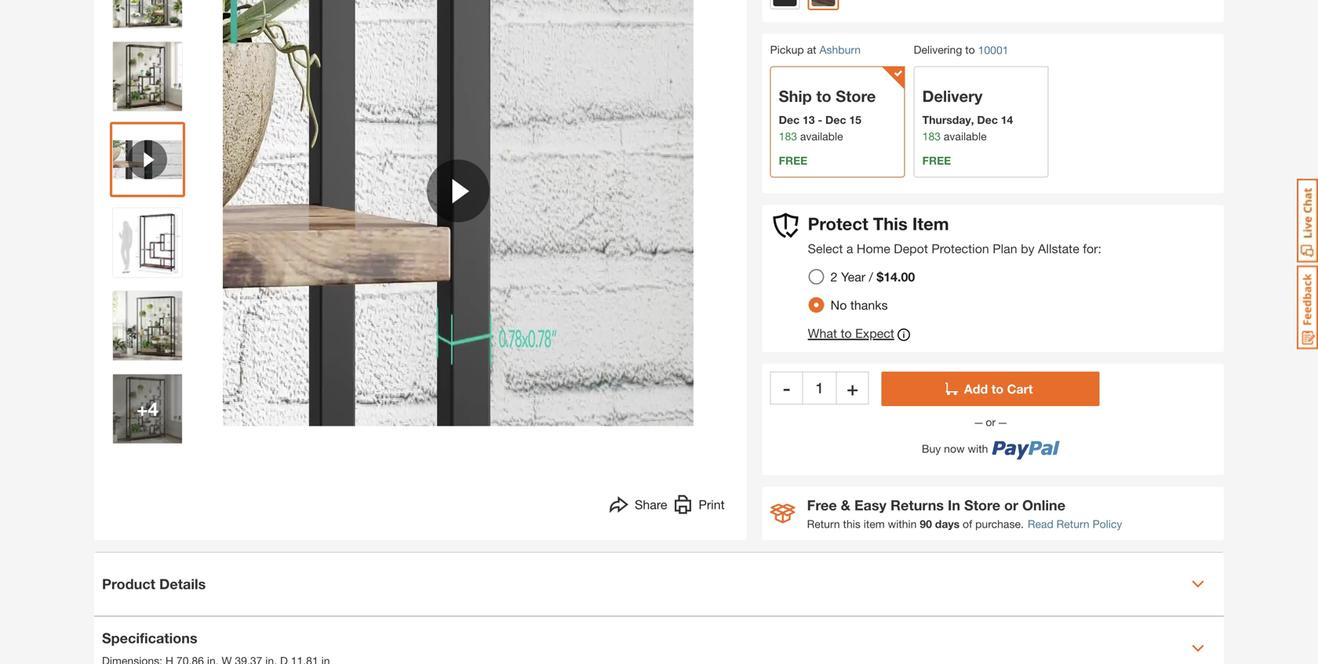 Task type: vqa. For each thing, say whether or not it's contained in the screenshot.
Cart 'To'
yes



Task type: locate. For each thing, give the bounding box(es) containing it.
within
[[888, 518, 917, 531]]

2 free from the left
[[922, 154, 951, 167]]

ship
[[779, 87, 812, 105]]

pickup at ashburn
[[770, 43, 861, 56]]

available down thursday,
[[944, 130, 987, 143]]

to for expect
[[841, 326, 852, 341]]

1 horizontal spatial 6336190097112 image
[[223, 0, 693, 426]]

specifications button
[[94, 617, 1224, 664]]

dec
[[779, 113, 800, 126], [825, 113, 846, 126], [977, 113, 998, 126]]

0 vertical spatial store
[[836, 87, 876, 105]]

dec left '13'
[[779, 113, 800, 126]]

what to expect button
[[808, 325, 910, 344]]

no thanks
[[831, 298, 888, 313]]

to for cart
[[991, 382, 1004, 396]]

to inside "delivering to 10001"
[[965, 43, 975, 56]]

0 horizontal spatial dec
[[779, 113, 800, 126]]

to right what on the right of page
[[841, 326, 852, 341]]

1 vertical spatial store
[[964, 497, 1000, 514]]

1 horizontal spatial or
[[1004, 497, 1018, 514]]

- button
[[770, 372, 803, 405]]

free
[[779, 154, 807, 167], [922, 154, 951, 167]]

or
[[983, 416, 999, 429], [1004, 497, 1018, 514]]

protect this item select a home depot protection plan by allstate for:
[[808, 213, 1101, 256]]

in
[[948, 497, 960, 514]]

to
[[965, 43, 975, 56], [816, 87, 831, 105], [841, 326, 852, 341], [991, 382, 1004, 396]]

183 down ship
[[779, 130, 797, 143]]

to inside add to cart button
[[991, 382, 1004, 396]]

0 horizontal spatial 183
[[779, 130, 797, 143]]

store up '15'
[[836, 87, 876, 105]]

cart
[[1007, 382, 1033, 396]]

delivering to 10001
[[914, 43, 1009, 56]]

store inside ship to store dec 13 - dec 15 183 available
[[836, 87, 876, 105]]

-
[[818, 113, 822, 126], [783, 377, 790, 399]]

dec inside delivery thursday, dec 14 183 available
[[977, 113, 998, 126]]

or up buy now with button
[[983, 416, 999, 429]]

183 down thursday,
[[922, 130, 941, 143]]

thursday,
[[922, 113, 974, 126]]

rustic brown plant stands bb jw0254gx 40.2 image
[[113, 208, 182, 277]]

1 horizontal spatial store
[[964, 497, 1000, 514]]

easy
[[854, 497, 887, 514]]

6336190097112 image
[[223, 0, 693, 426], [113, 125, 182, 194]]

free down thursday,
[[922, 154, 951, 167]]

store up of
[[964, 497, 1000, 514]]

1 horizontal spatial +
[[847, 377, 858, 399]]

1 183 from the left
[[779, 130, 797, 143]]

0 horizontal spatial or
[[983, 416, 999, 429]]

1 return from the left
[[807, 518, 840, 531]]

14
[[1001, 113, 1013, 126]]

store inside free & easy returns in store or online return this item within 90 days of purchase. read return policy
[[964, 497, 1000, 514]]

this
[[873, 213, 908, 234]]

+ inside button
[[847, 377, 858, 399]]

print button
[[674, 495, 725, 518]]

rustic brown plant stands bb jw0254gx e1.1 image
[[113, 42, 182, 111]]

0 horizontal spatial -
[[783, 377, 790, 399]]

option group
[[802, 263, 928, 319]]

1 horizontal spatial available
[[944, 130, 987, 143]]

0 horizontal spatial available
[[800, 130, 843, 143]]

183
[[779, 130, 797, 143], [922, 130, 941, 143]]

free down '13'
[[779, 154, 807, 167]]

allstate
[[1038, 241, 1079, 256]]

rustic brown plant stands bb jw0254gx a0.3 image
[[113, 291, 182, 360]]

1 available from the left
[[800, 130, 843, 143]]

dec left '15'
[[825, 113, 846, 126]]

ship to store dec 13 - dec 15 183 available
[[779, 87, 876, 143]]

year
[[841, 269, 865, 284]]

return
[[807, 518, 840, 531], [1057, 518, 1089, 531]]

3 dec from the left
[[977, 113, 998, 126]]

1 free from the left
[[779, 154, 807, 167]]

1 horizontal spatial 183
[[922, 130, 941, 143]]

delivery thursday, dec 14 183 available
[[922, 87, 1013, 143]]

read
[[1028, 518, 1053, 531]]

1 horizontal spatial -
[[818, 113, 822, 126]]

2 183 from the left
[[922, 130, 941, 143]]

or up purchase.
[[1004, 497, 1018, 514]]

rustic brown image
[[812, 0, 835, 6]]

1 horizontal spatial dec
[[825, 113, 846, 126]]

1 horizontal spatial return
[[1057, 518, 1089, 531]]

returns
[[890, 497, 944, 514]]

2 caret image from the top
[[1192, 642, 1204, 655]]

return right "read"
[[1057, 518, 1089, 531]]

+
[[847, 377, 858, 399], [137, 398, 148, 420]]

product details button
[[94, 553, 1224, 616]]

1 vertical spatial -
[[783, 377, 790, 399]]

/
[[869, 269, 873, 284]]

2 return from the left
[[1057, 518, 1089, 531]]

with
[[968, 442, 988, 455]]

select
[[808, 241, 843, 256]]

to left the 10001
[[965, 43, 975, 56]]

return down free
[[807, 518, 840, 531]]

print
[[699, 497, 725, 512]]

1 vertical spatial or
[[1004, 497, 1018, 514]]

what
[[808, 326, 837, 341]]

protection
[[931, 241, 989, 256]]

caret image
[[1192, 578, 1204, 591], [1192, 642, 1204, 655]]

0 horizontal spatial +
[[137, 398, 148, 420]]

183 inside ship to store dec 13 - dec 15 183 available
[[779, 130, 797, 143]]

no
[[831, 298, 847, 313]]

days
[[935, 518, 960, 531]]

dec left 14
[[977, 113, 998, 126]]

feedback link image
[[1297, 265, 1318, 350]]

1 horizontal spatial free
[[922, 154, 951, 167]]

to for 10001
[[965, 43, 975, 56]]

+ button
[[836, 372, 869, 405]]

0 horizontal spatial 6336190097112 image
[[113, 125, 182, 194]]

1 caret image from the top
[[1192, 578, 1204, 591]]

plan
[[993, 241, 1017, 256]]

store
[[836, 87, 876, 105], [964, 497, 1000, 514]]

13
[[803, 113, 815, 126]]

- inside ship to store dec 13 - dec 15 183 available
[[818, 113, 822, 126]]

available down '13'
[[800, 130, 843, 143]]

live chat image
[[1297, 179, 1318, 263]]

home
[[857, 241, 890, 256]]

2 horizontal spatial dec
[[977, 113, 998, 126]]

0 horizontal spatial store
[[836, 87, 876, 105]]

0 vertical spatial caret image
[[1192, 578, 1204, 591]]

to right ship
[[816, 87, 831, 105]]

specifications
[[102, 630, 197, 647]]

2 available from the left
[[944, 130, 987, 143]]

0 horizontal spatial free
[[779, 154, 807, 167]]

delivery
[[922, 87, 982, 105]]

to inside ship to store dec 13 - dec 15 183 available
[[816, 87, 831, 105]]

2 year / $14.00
[[831, 269, 915, 284]]

by
[[1021, 241, 1034, 256]]

online
[[1022, 497, 1065, 514]]

caret image inside product details button
[[1192, 578, 1204, 591]]

0 vertical spatial -
[[818, 113, 822, 126]]

None field
[[803, 372, 836, 405]]

0 horizontal spatial return
[[807, 518, 840, 531]]

1 vertical spatial caret image
[[1192, 642, 1204, 655]]

available
[[800, 130, 843, 143], [944, 130, 987, 143]]

caret image inside specifications button
[[1192, 642, 1204, 655]]

- right '13'
[[818, 113, 822, 126]]

- left + button
[[783, 377, 790, 399]]

to right the add
[[991, 382, 1004, 396]]

to inside what to expect button
[[841, 326, 852, 341]]



Task type: describe. For each thing, give the bounding box(es) containing it.
delivering
[[914, 43, 962, 56]]

option group containing 2 year /
[[802, 263, 928, 319]]

product details
[[102, 576, 206, 593]]

free
[[807, 497, 837, 514]]

4
[[148, 398, 158, 420]]

2 dec from the left
[[825, 113, 846, 126]]

black image
[[773, 0, 797, 6]]

15
[[849, 113, 861, 126]]

thanks
[[850, 298, 888, 313]]

this
[[843, 518, 861, 531]]

pickup
[[770, 43, 804, 56]]

available inside ship to store dec 13 - dec 15 183 available
[[800, 130, 843, 143]]

+ for + 4
[[137, 398, 148, 420]]

2
[[831, 269, 838, 284]]

add to cart
[[964, 382, 1033, 396]]

90
[[920, 518, 932, 531]]

add to cart button
[[882, 372, 1100, 406]]

&
[[841, 497, 850, 514]]

ashburn button
[[819, 43, 861, 56]]

buy now with button
[[882, 430, 1100, 460]]

protect
[[808, 213, 868, 234]]

ashburn
[[819, 43, 861, 56]]

rustic brown plant stands bb jw0254gx c3.4 image
[[113, 375, 182, 444]]

what to expect
[[808, 326, 894, 341]]

10001
[[978, 43, 1009, 56]]

buy now with
[[922, 442, 988, 455]]

rustic brown plant stands bb jw0254gx 64.0 image
[[113, 0, 182, 28]]

or inside free & easy returns in store or online return this item within 90 days of purchase. read return policy
[[1004, 497, 1018, 514]]

10001 link
[[978, 42, 1009, 58]]

free for to
[[779, 154, 807, 167]]

item
[[912, 213, 949, 234]]

product
[[102, 576, 155, 593]]

depot
[[894, 241, 928, 256]]

+ for +
[[847, 377, 858, 399]]

read return policy link
[[1028, 516, 1122, 533]]

for:
[[1083, 241, 1101, 256]]

icon image
[[770, 504, 795, 524]]

183 inside delivery thursday, dec 14 183 available
[[922, 130, 941, 143]]

details
[[159, 576, 206, 593]]

expect
[[855, 326, 894, 341]]

free & easy returns in store or online return this item within 90 days of purchase. read return policy
[[807, 497, 1122, 531]]

$14.00
[[877, 269, 915, 284]]

a
[[846, 241, 853, 256]]

caret image for product details button
[[1192, 578, 1204, 591]]

share
[[635, 497, 667, 512]]

policy
[[1093, 518, 1122, 531]]

- inside button
[[783, 377, 790, 399]]

add
[[964, 382, 988, 396]]

at
[[807, 43, 816, 56]]

1 dec from the left
[[779, 113, 800, 126]]

purchase.
[[975, 518, 1024, 531]]

now
[[944, 442, 965, 455]]

+ 4
[[137, 398, 158, 420]]

caret image for specifications button
[[1192, 642, 1204, 655]]

item
[[864, 518, 885, 531]]

share button
[[610, 495, 667, 518]]

available inside delivery thursday, dec 14 183 available
[[944, 130, 987, 143]]

to for store
[[816, 87, 831, 105]]

0 vertical spatial or
[[983, 416, 999, 429]]

buy
[[922, 442, 941, 455]]

of
[[963, 518, 972, 531]]

free for thursday,
[[922, 154, 951, 167]]



